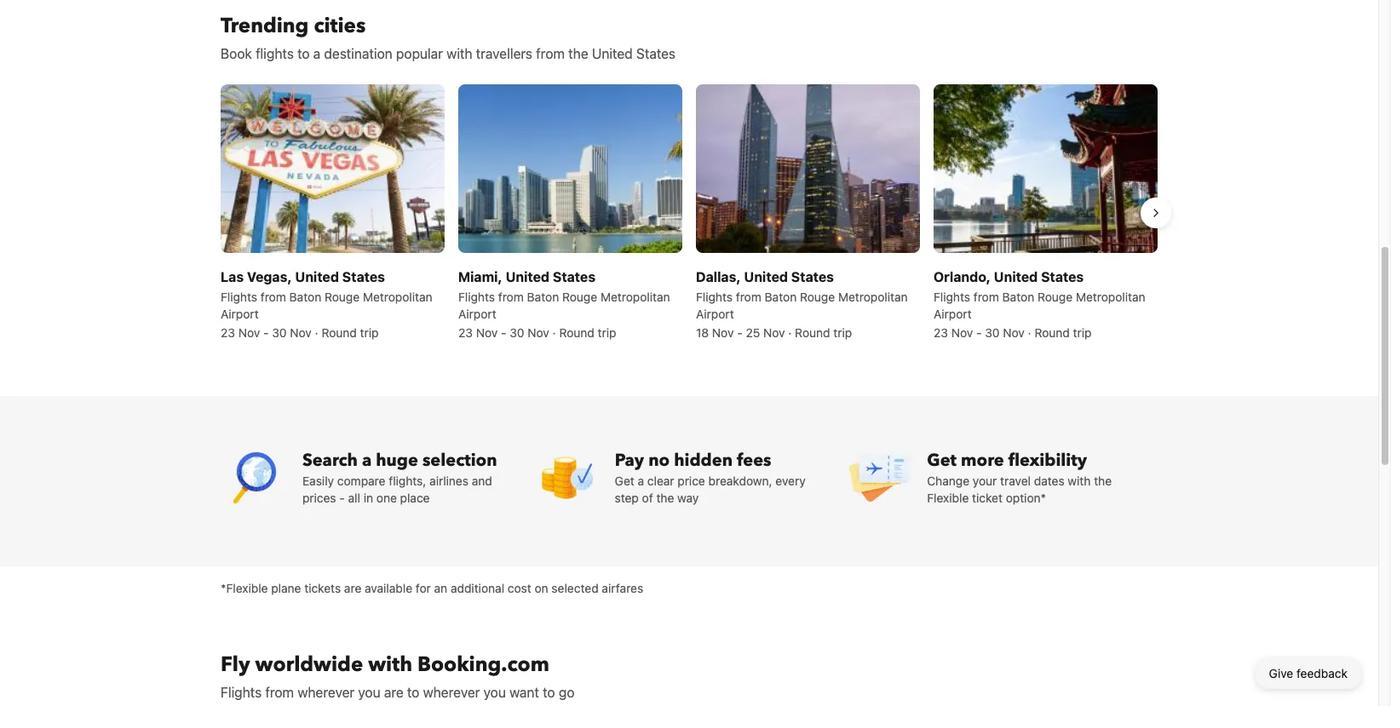 Task type: describe. For each thing, give the bounding box(es) containing it.
airlines
[[430, 473, 469, 488]]

of
[[642, 490, 653, 505]]

*flexible plane tickets are available for an additional cost on selected airfares
[[221, 581, 643, 595]]

give
[[1269, 666, 1294, 681]]

on
[[535, 581, 548, 595]]

5 nov from the left
[[712, 325, 734, 340]]

united for miami, united states
[[506, 269, 550, 284]]

miami, united states image
[[458, 85, 683, 253]]

fees
[[737, 449, 772, 472]]

additional
[[451, 581, 505, 595]]

flights inside las vegas, united states flights from baton rouge metropolitan airport 23 nov - 30 nov · round trip
[[221, 289, 257, 304]]

6 nov from the left
[[764, 325, 785, 340]]

orlando,
[[934, 269, 991, 284]]

baton for miami,
[[527, 289, 559, 304]]

a inside search a huge selection easily compare flights, airlines and prices - all in one place
[[362, 449, 372, 472]]

price
[[678, 473, 705, 488]]

- for dallas,
[[737, 325, 743, 340]]

25
[[746, 325, 760, 340]]

8 nov from the left
[[1003, 325, 1025, 340]]

flights inside fly worldwide with booking.com flights from wherever you are to wherever you want to go
[[221, 685, 262, 700]]

trending
[[221, 12, 309, 40]]

destination
[[324, 46, 393, 62]]

step
[[615, 490, 639, 505]]

flexibility
[[1009, 449, 1087, 472]]

miami, united states flights from baton rouge metropolitan airport 23 nov - 30 nov · round trip
[[458, 269, 670, 340]]

baton for dallas,
[[765, 289, 797, 304]]

get inside get more flexibility change your travel dates with the flexible ticket option*
[[927, 449, 957, 472]]

are inside fly worldwide with booking.com flights from wherever you are to wherever you want to go
[[384, 685, 404, 700]]

· for dallas, united states
[[788, 325, 792, 340]]

round for miami, united states
[[559, 325, 595, 340]]

2 nov from the left
[[290, 325, 312, 340]]

*flexible
[[221, 581, 268, 595]]

get inside pay no hidden fees get a clear price breakdown, every step of the way
[[615, 473, 635, 488]]

flexible
[[927, 490, 969, 505]]

search a huge selection easily compare flights, airlines and prices - all in one place
[[302, 449, 497, 505]]

· inside las vegas, united states flights from baton rouge metropolitan airport 23 nov - 30 nov · round trip
[[315, 325, 318, 340]]

airport for dallas,
[[696, 306, 734, 321]]

selection
[[423, 449, 497, 472]]

cost
[[508, 581, 531, 595]]

7 nov from the left
[[952, 325, 973, 340]]

orlando, united states flights from baton rouge metropolitan airport 23 nov - 30 nov · round trip
[[934, 269, 1146, 340]]

rouge for dallas,
[[800, 289, 835, 304]]

states inside las vegas, united states flights from baton rouge metropolitan airport 23 nov - 30 nov · round trip
[[342, 269, 385, 284]]

rouge inside las vegas, united states flights from baton rouge metropolitan airport 23 nov - 30 nov · round trip
[[325, 289, 360, 304]]

2 you from the left
[[484, 685, 506, 700]]

states for orlando, united states
[[1041, 269, 1084, 284]]

1 horizontal spatial to
[[407, 685, 420, 700]]

fly
[[221, 651, 250, 679]]

hidden
[[674, 449, 733, 472]]

las vegas, united states image
[[221, 85, 445, 253]]

trip inside las vegas, united states flights from baton rouge metropolitan airport 23 nov - 30 nov · round trip
[[360, 325, 379, 340]]

available
[[365, 581, 412, 595]]

airport for miami,
[[458, 306, 496, 321]]

in
[[364, 490, 373, 505]]

- inside search a huge selection easily compare flights, airlines and prices - all in one place
[[339, 490, 345, 505]]

popular
[[396, 46, 443, 62]]

metropolitan for miami,
[[601, 289, 670, 304]]

a for pay
[[638, 473, 644, 488]]

with inside get more flexibility change your travel dates with the flexible ticket option*
[[1068, 473, 1091, 488]]

miami,
[[458, 269, 502, 284]]

1 wherever from the left
[[298, 685, 355, 700]]

give feedback
[[1269, 666, 1348, 681]]

go
[[559, 685, 575, 700]]

flights
[[256, 46, 294, 62]]

round inside las vegas, united states flights from baton rouge metropolitan airport 23 nov - 30 nov · round trip
[[322, 325, 357, 340]]

no
[[649, 449, 670, 472]]

0 vertical spatial are
[[344, 581, 362, 595]]

from inside fly worldwide with booking.com flights from wherever you are to wherever you want to go
[[265, 685, 294, 700]]

dallas, united states flights from baton rouge metropolitan airport 18 nov - 25 nov · round trip
[[696, 269, 908, 340]]

get more flexibility change your travel dates with the flexible ticket option*
[[927, 449, 1112, 505]]

a for trending
[[313, 46, 321, 62]]

· for miami, united states
[[553, 325, 556, 340]]

united inside trending cities book flights to a destination popular with travellers from the united states
[[592, 46, 633, 62]]

united for dallas, united states
[[744, 269, 788, 284]]

dallas,
[[696, 269, 741, 284]]

dallas, united states image
[[696, 85, 920, 253]]

the inside trending cities book flights to a destination popular with travellers from the united states
[[569, 46, 588, 62]]

4 nov from the left
[[528, 325, 549, 340]]

cities
[[314, 12, 366, 40]]

search
[[302, 449, 358, 472]]

las
[[221, 269, 244, 284]]

travel
[[1000, 473, 1031, 488]]

from inside trending cities book flights to a destination popular with travellers from the united states
[[536, 46, 565, 62]]

option*
[[1006, 490, 1046, 505]]

easily
[[302, 473, 334, 488]]

with inside fly worldwide with booking.com flights from wherever you are to wherever you want to go
[[368, 651, 412, 679]]

23 for miami, united states
[[458, 325, 473, 340]]

round for orlando, united states
[[1035, 325, 1070, 340]]

more
[[961, 449, 1004, 472]]



Task type: vqa. For each thing, say whether or not it's contained in the screenshot.


Task type: locate. For each thing, give the bounding box(es) containing it.
1 horizontal spatial wherever
[[423, 685, 480, 700]]

rouge inside orlando, united states flights from baton rouge metropolitan airport 23 nov - 30 nov · round trip
[[1038, 289, 1073, 304]]

1 23 from the left
[[221, 325, 235, 340]]

region containing las vegas, united states
[[207, 78, 1172, 348]]

2 metropolitan from the left
[[601, 289, 670, 304]]

2 trip from the left
[[598, 325, 616, 340]]

fly worldwide with booking.com flights from wherever you are to wherever you want to go
[[221, 651, 575, 700]]

1 horizontal spatial are
[[384, 685, 404, 700]]

2 horizontal spatial 23
[[934, 325, 948, 340]]

1 you from the left
[[358, 685, 381, 700]]

0 vertical spatial the
[[569, 46, 588, 62]]

23 inside miami, united states flights from baton rouge metropolitan airport 23 nov - 30 nov · round trip
[[458, 325, 473, 340]]

1 30 from the left
[[272, 325, 287, 340]]

2 rouge from the left
[[562, 289, 597, 304]]

flights inside miami, united states flights from baton rouge metropolitan airport 23 nov - 30 nov · round trip
[[458, 289, 495, 304]]

1 horizontal spatial 30
[[510, 325, 524, 340]]

metropolitan
[[363, 289, 433, 304], [601, 289, 670, 304], [838, 289, 908, 304], [1076, 289, 1146, 304]]

the inside pay no hidden fees get a clear price breakdown, every step of the way
[[656, 490, 674, 505]]

flights for orlando,
[[934, 289, 971, 304]]

from down vegas,
[[261, 289, 286, 304]]

compare
[[337, 473, 386, 488]]

clear
[[647, 473, 674, 488]]

metropolitan inside miami, united states flights from baton rouge metropolitan airport 23 nov - 30 nov · round trip
[[601, 289, 670, 304]]

1 nov from the left
[[238, 325, 260, 340]]

states
[[636, 46, 676, 62], [342, 269, 385, 284], [553, 269, 596, 284], [791, 269, 834, 284], [1041, 269, 1084, 284]]

1 horizontal spatial with
[[447, 46, 473, 62]]

airport inside las vegas, united states flights from baton rouge metropolitan airport 23 nov - 30 nov · round trip
[[221, 306, 259, 321]]

4 trip from the left
[[1073, 325, 1092, 340]]

the right dates
[[1094, 473, 1112, 488]]

to left go
[[543, 685, 555, 700]]

4 rouge from the left
[[1038, 289, 1073, 304]]

a inside pay no hidden fees get a clear price breakdown, every step of the way
[[638, 473, 644, 488]]

1 vertical spatial with
[[1068, 473, 1091, 488]]

travellers
[[476, 46, 533, 62]]

a inside trending cities book flights to a destination popular with travellers from the united states
[[313, 46, 321, 62]]

give feedback button
[[1256, 659, 1362, 689]]

flights inside dallas, united states flights from baton rouge metropolitan airport 18 nov - 25 nov · round trip
[[696, 289, 733, 304]]

las vegas, united states flights from baton rouge metropolitan airport 23 nov - 30 nov · round trip
[[221, 269, 433, 340]]

0 horizontal spatial 23
[[221, 325, 235, 340]]

airport down orlando,
[[934, 306, 972, 321]]

23 down miami,
[[458, 325, 473, 340]]

to down the booking.com
[[407, 685, 420, 700]]

3 30 from the left
[[985, 325, 1000, 340]]

2 wherever from the left
[[423, 685, 480, 700]]

3 round from the left
[[795, 325, 830, 340]]

with inside trending cities book flights to a destination popular with travellers from the united states
[[447, 46, 473, 62]]

1 vertical spatial a
[[362, 449, 372, 472]]

book
[[221, 46, 252, 62]]

2 vertical spatial the
[[656, 490, 674, 505]]

metropolitan inside orlando, united states flights from baton rouge metropolitan airport 23 nov - 30 nov · round trip
[[1076, 289, 1146, 304]]

3 · from the left
[[788, 325, 792, 340]]

1 baton from the left
[[289, 289, 321, 304]]

airport inside dallas, united states flights from baton rouge metropolitan airport 18 nov - 25 nov · round trip
[[696, 306, 734, 321]]

for
[[416, 581, 431, 595]]

the inside get more flexibility change your travel dates with the flexible ticket option*
[[1094, 473, 1112, 488]]

trip
[[360, 325, 379, 340], [598, 325, 616, 340], [834, 325, 852, 340], [1073, 325, 1092, 340]]

trip for dallas, united states
[[834, 325, 852, 340]]

flights inside orlando, united states flights from baton rouge metropolitan airport 23 nov - 30 nov · round trip
[[934, 289, 971, 304]]

all
[[348, 490, 360, 505]]

airport down miami,
[[458, 306, 496, 321]]

- left 25
[[737, 325, 743, 340]]

18
[[696, 325, 709, 340]]

states inside orlando, united states flights from baton rouge metropolitan airport 23 nov - 30 nov · round trip
[[1041, 269, 1084, 284]]

a down cities
[[313, 46, 321, 62]]

flights,
[[389, 473, 426, 488]]

3 nov from the left
[[476, 325, 498, 340]]

rouge
[[325, 289, 360, 304], [562, 289, 597, 304], [800, 289, 835, 304], [1038, 289, 1073, 304]]

from inside dallas, united states flights from baton rouge metropolitan airport 18 nov - 25 nov · round trip
[[736, 289, 762, 304]]

every
[[776, 473, 806, 488]]

metropolitan inside dallas, united states flights from baton rouge metropolitan airport 18 nov - 25 nov · round trip
[[838, 289, 908, 304]]

from right the travellers
[[536, 46, 565, 62]]

round for dallas, united states
[[795, 325, 830, 340]]

30 for orlando, united states
[[985, 325, 1000, 340]]

airport
[[221, 306, 259, 321], [458, 306, 496, 321], [696, 306, 734, 321], [934, 306, 972, 321]]

pay
[[615, 449, 644, 472]]

2 horizontal spatial 30
[[985, 325, 1000, 340]]

·
[[315, 325, 318, 340], [553, 325, 556, 340], [788, 325, 792, 340], [1028, 325, 1032, 340]]

2 30 from the left
[[510, 325, 524, 340]]

from inside orlando, united states flights from baton rouge metropolitan airport 23 nov - 30 nov · round trip
[[974, 289, 999, 304]]

region
[[207, 78, 1172, 348]]

tickets
[[304, 581, 341, 595]]

23 down orlando,
[[934, 325, 948, 340]]

0 vertical spatial get
[[927, 449, 957, 472]]

trending cities book flights to a destination popular with travellers from the united states
[[221, 12, 676, 62]]

with down available
[[368, 651, 412, 679]]

3 metropolitan from the left
[[838, 289, 908, 304]]

2 horizontal spatial the
[[1094, 473, 1112, 488]]

from up 25
[[736, 289, 762, 304]]

from down miami,
[[498, 289, 524, 304]]

states for dallas, united states
[[791, 269, 834, 284]]

airport for orlando,
[[934, 306, 972, 321]]

dates
[[1034, 473, 1065, 488]]

- left all
[[339, 490, 345, 505]]

2 vertical spatial with
[[368, 651, 412, 679]]

round
[[322, 325, 357, 340], [559, 325, 595, 340], [795, 325, 830, 340], [1035, 325, 1070, 340]]

flights down miami,
[[458, 289, 495, 304]]

0 vertical spatial with
[[447, 46, 473, 62]]

1 airport from the left
[[221, 306, 259, 321]]

from
[[536, 46, 565, 62], [261, 289, 286, 304], [498, 289, 524, 304], [736, 289, 762, 304], [974, 289, 999, 304], [265, 685, 294, 700]]

one
[[377, 490, 397, 505]]

states inside miami, united states flights from baton rouge metropolitan airport 23 nov - 30 nov · round trip
[[553, 269, 596, 284]]

the
[[569, 46, 588, 62], [1094, 473, 1112, 488], [656, 490, 674, 505]]

united inside miami, united states flights from baton rouge metropolitan airport 23 nov - 30 nov · round trip
[[506, 269, 550, 284]]

vegas,
[[247, 269, 292, 284]]

place
[[400, 490, 430, 505]]

- inside dallas, united states flights from baton rouge metropolitan airport 18 nov - 25 nov · round trip
[[737, 325, 743, 340]]

to
[[297, 46, 310, 62], [407, 685, 420, 700], [543, 685, 555, 700]]

2 horizontal spatial to
[[543, 685, 555, 700]]

rouge inside dallas, united states flights from baton rouge metropolitan airport 18 nov - 25 nov · round trip
[[800, 289, 835, 304]]

plane
[[271, 581, 301, 595]]

· inside orlando, united states flights from baton rouge metropolitan airport 23 nov - 30 nov · round trip
[[1028, 325, 1032, 340]]

round inside miami, united states flights from baton rouge metropolitan airport 23 nov - 30 nov · round trip
[[559, 325, 595, 340]]

3 trip from the left
[[834, 325, 852, 340]]

2 airport from the left
[[458, 306, 496, 321]]

flights
[[221, 289, 257, 304], [458, 289, 495, 304], [696, 289, 733, 304], [934, 289, 971, 304], [221, 685, 262, 700]]

3 baton from the left
[[765, 289, 797, 304]]

2 baton from the left
[[527, 289, 559, 304]]

1 round from the left
[[322, 325, 357, 340]]

baton inside miami, united states flights from baton rouge metropolitan airport 23 nov - 30 nov · round trip
[[527, 289, 559, 304]]

2 vertical spatial a
[[638, 473, 644, 488]]

you down worldwide
[[358, 685, 381, 700]]

- inside orlando, united states flights from baton rouge metropolitan airport 23 nov - 30 nov · round trip
[[976, 325, 982, 340]]

breakdown,
[[709, 473, 772, 488]]

want
[[510, 685, 539, 700]]

0 horizontal spatial with
[[368, 651, 412, 679]]

2 horizontal spatial a
[[638, 473, 644, 488]]

1 · from the left
[[315, 325, 318, 340]]

selected
[[552, 581, 599, 595]]

1 vertical spatial the
[[1094, 473, 1112, 488]]

3 rouge from the left
[[800, 289, 835, 304]]

-
[[263, 325, 269, 340], [501, 325, 507, 340], [737, 325, 743, 340], [976, 325, 982, 340], [339, 490, 345, 505]]

a
[[313, 46, 321, 62], [362, 449, 372, 472], [638, 473, 644, 488]]

4 · from the left
[[1028, 325, 1032, 340]]

0 horizontal spatial 30
[[272, 325, 287, 340]]

with right dates
[[1068, 473, 1091, 488]]

4 baton from the left
[[1003, 289, 1035, 304]]

baton inside dallas, united states flights from baton rouge metropolitan airport 18 nov - 25 nov · round trip
[[765, 289, 797, 304]]

1 horizontal spatial 23
[[458, 325, 473, 340]]

flights down orlando,
[[934, 289, 971, 304]]

airport down las on the left of page
[[221, 306, 259, 321]]

0 horizontal spatial a
[[313, 46, 321, 62]]

states inside trending cities book flights to a destination popular with travellers from the united states
[[636, 46, 676, 62]]

- down orlando,
[[976, 325, 982, 340]]

1 horizontal spatial you
[[484, 685, 506, 700]]

0 horizontal spatial the
[[569, 46, 588, 62]]

23 inside las vegas, united states flights from baton rouge metropolitan airport 23 nov - 30 nov · round trip
[[221, 325, 235, 340]]

flights for miami,
[[458, 289, 495, 304]]

0 vertical spatial a
[[313, 46, 321, 62]]

metropolitan for orlando,
[[1076, 289, 1146, 304]]

1 vertical spatial are
[[384, 685, 404, 700]]

0 horizontal spatial you
[[358, 685, 381, 700]]

a up of
[[638, 473, 644, 488]]

the right the travellers
[[569, 46, 588, 62]]

with right popular
[[447, 46, 473, 62]]

0 horizontal spatial to
[[297, 46, 310, 62]]

prices
[[302, 490, 336, 505]]

flights down dallas,
[[696, 289, 733, 304]]

your
[[973, 473, 997, 488]]

united for orlando, united states
[[994, 269, 1038, 284]]

· inside miami, united states flights from baton rouge metropolitan airport 23 nov - 30 nov · round trip
[[553, 325, 556, 340]]

- inside miami, united states flights from baton rouge metropolitan airport 23 nov - 30 nov · round trip
[[501, 325, 507, 340]]

worldwide
[[255, 651, 363, 679]]

3 airport from the left
[[696, 306, 734, 321]]

1 trip from the left
[[360, 325, 379, 340]]

- for miami,
[[501, 325, 507, 340]]

way
[[677, 490, 699, 505]]

trip inside orlando, united states flights from baton rouge metropolitan airport 23 nov - 30 nov · round trip
[[1073, 325, 1092, 340]]

1 horizontal spatial the
[[656, 490, 674, 505]]

0 horizontal spatial are
[[344, 581, 362, 595]]

baton for orlando,
[[1003, 289, 1035, 304]]

states for miami, united states
[[553, 269, 596, 284]]

0 horizontal spatial wherever
[[298, 685, 355, 700]]

metropolitan for dallas,
[[838, 289, 908, 304]]

1 horizontal spatial a
[[362, 449, 372, 472]]

baton inside orlando, united states flights from baton rouge metropolitan airport 23 nov - 30 nov · round trip
[[1003, 289, 1035, 304]]

feedback
[[1297, 666, 1348, 681]]

1 vertical spatial get
[[615, 473, 635, 488]]

states inside dallas, united states flights from baton rouge metropolitan airport 18 nov - 25 nov · round trip
[[791, 269, 834, 284]]

trip inside miami, united states flights from baton rouge metropolitan airport 23 nov - 30 nov · round trip
[[598, 325, 616, 340]]

to right flights
[[297, 46, 310, 62]]

baton inside las vegas, united states flights from baton rouge metropolitan airport 23 nov - 30 nov · round trip
[[289, 289, 321, 304]]

get up step
[[615, 473, 635, 488]]

metropolitan inside las vegas, united states flights from baton rouge metropolitan airport 23 nov - 30 nov · round trip
[[363, 289, 433, 304]]

· inside dallas, united states flights from baton rouge metropolitan airport 18 nov - 25 nov · round trip
[[788, 325, 792, 340]]

2 · from the left
[[553, 325, 556, 340]]

flights down fly
[[221, 685, 262, 700]]

united
[[592, 46, 633, 62], [295, 269, 339, 284], [506, 269, 550, 284], [744, 269, 788, 284], [994, 269, 1038, 284]]

trip inside dallas, united states flights from baton rouge metropolitan airport 18 nov - 25 nov · round trip
[[834, 325, 852, 340]]

2 round from the left
[[559, 325, 595, 340]]

3 23 from the left
[[934, 325, 948, 340]]

wherever down the booking.com
[[423, 685, 480, 700]]

1 horizontal spatial get
[[927, 449, 957, 472]]

- for orlando,
[[976, 325, 982, 340]]

30 for miami, united states
[[510, 325, 524, 340]]

airport inside orlando, united states flights from baton rouge metropolitan airport 23 nov - 30 nov · round trip
[[934, 306, 972, 321]]

rouge for miami,
[[562, 289, 597, 304]]

a up compare at the left of page
[[362, 449, 372, 472]]

23 down las on the left of page
[[221, 325, 235, 340]]

ticket
[[972, 490, 1003, 505]]

united inside dallas, united states flights from baton rouge metropolitan airport 18 nov - 25 nov · round trip
[[744, 269, 788, 284]]

you left 'want'
[[484, 685, 506, 700]]

from inside las vegas, united states flights from baton rouge metropolitan airport 23 nov - 30 nov · round trip
[[261, 289, 286, 304]]

to inside trending cities book flights to a destination popular with travellers from the united states
[[297, 46, 310, 62]]

flights for dallas,
[[696, 289, 733, 304]]

trip for orlando, united states
[[1073, 325, 1092, 340]]

4 airport from the left
[[934, 306, 972, 321]]

get
[[927, 449, 957, 472], [615, 473, 635, 488]]

are
[[344, 581, 362, 595], [384, 685, 404, 700]]

trip for miami, united states
[[598, 325, 616, 340]]

23
[[221, 325, 235, 340], [458, 325, 473, 340], [934, 325, 948, 340]]

1 rouge from the left
[[325, 289, 360, 304]]

pay no hidden fees get a clear price breakdown, every step of the way
[[615, 449, 806, 505]]

23 for orlando, united states
[[934, 325, 948, 340]]

an
[[434, 581, 447, 595]]

2 23 from the left
[[458, 325, 473, 340]]

booking.com
[[417, 651, 549, 679]]

30 inside miami, united states flights from baton rouge metropolitan airport 23 nov - 30 nov · round trip
[[510, 325, 524, 340]]

4 metropolitan from the left
[[1076, 289, 1146, 304]]

huge
[[376, 449, 418, 472]]

30 inside orlando, united states flights from baton rouge metropolitan airport 23 nov - 30 nov · round trip
[[985, 325, 1000, 340]]

the down clear on the bottom left
[[656, 490, 674, 505]]

rouge inside miami, united states flights from baton rouge metropolitan airport 23 nov - 30 nov · round trip
[[562, 289, 597, 304]]

- down miami,
[[501, 325, 507, 340]]

round inside orlando, united states flights from baton rouge metropolitan airport 23 nov - 30 nov · round trip
[[1035, 325, 1070, 340]]

get up change
[[927, 449, 957, 472]]

1 metropolitan from the left
[[363, 289, 433, 304]]

nov
[[238, 325, 260, 340], [290, 325, 312, 340], [476, 325, 498, 340], [528, 325, 549, 340], [712, 325, 734, 340], [764, 325, 785, 340], [952, 325, 973, 340], [1003, 325, 1025, 340]]

united inside las vegas, united states flights from baton rouge metropolitan airport 23 nov - 30 nov · round trip
[[295, 269, 339, 284]]

2 horizontal spatial with
[[1068, 473, 1091, 488]]

from down worldwide
[[265, 685, 294, 700]]

airport up '18'
[[696, 306, 734, 321]]

airport inside miami, united states flights from baton rouge metropolitan airport 23 nov - 30 nov · round trip
[[458, 306, 496, 321]]

wherever
[[298, 685, 355, 700], [423, 685, 480, 700]]

united inside orlando, united states flights from baton rouge metropolitan airport 23 nov - 30 nov · round trip
[[994, 269, 1038, 284]]

round inside dallas, united states flights from baton rouge metropolitan airport 18 nov - 25 nov · round trip
[[795, 325, 830, 340]]

from down orlando,
[[974, 289, 999, 304]]

- down vegas,
[[263, 325, 269, 340]]

- inside las vegas, united states flights from baton rouge metropolitan airport 23 nov - 30 nov · round trip
[[263, 325, 269, 340]]

change
[[927, 473, 970, 488]]

30
[[272, 325, 287, 340], [510, 325, 524, 340], [985, 325, 1000, 340]]

and
[[472, 473, 492, 488]]

0 horizontal spatial get
[[615, 473, 635, 488]]

baton
[[289, 289, 321, 304], [527, 289, 559, 304], [765, 289, 797, 304], [1003, 289, 1035, 304]]

· for orlando, united states
[[1028, 325, 1032, 340]]

30 inside las vegas, united states flights from baton rouge metropolitan airport 23 nov - 30 nov · round trip
[[272, 325, 287, 340]]

4 round from the left
[[1035, 325, 1070, 340]]

wherever down worldwide
[[298, 685, 355, 700]]

23 inside orlando, united states flights from baton rouge metropolitan airport 23 nov - 30 nov · round trip
[[934, 325, 948, 340]]

with
[[447, 46, 473, 62], [1068, 473, 1091, 488], [368, 651, 412, 679]]

you
[[358, 685, 381, 700], [484, 685, 506, 700]]

airfares
[[602, 581, 643, 595]]

flights down las on the left of page
[[221, 289, 257, 304]]

from inside miami, united states flights from baton rouge metropolitan airport 23 nov - 30 nov · round trip
[[498, 289, 524, 304]]

rouge for orlando,
[[1038, 289, 1073, 304]]

orlando, united states image
[[934, 85, 1158, 253]]



